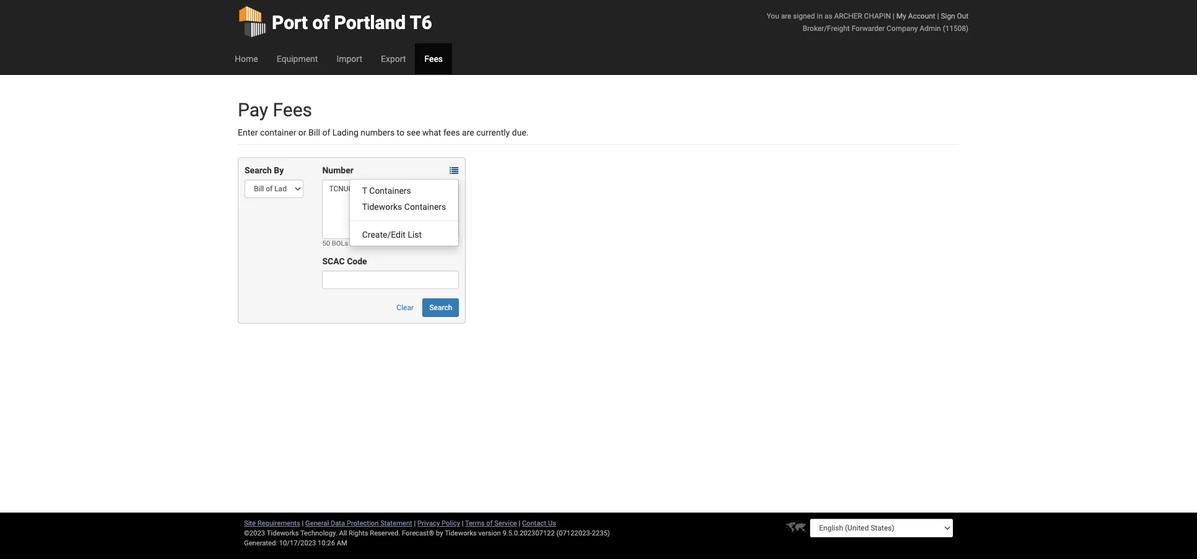 Task type: locate. For each thing, give the bounding box(es) containing it.
SCAC Code text field
[[323, 271, 459, 289]]

equipment button
[[267, 43, 327, 74]]

1 horizontal spatial search
[[430, 304, 453, 312]]

by
[[436, 530, 443, 538]]

show list image
[[450, 167, 459, 176]]

search
[[245, 165, 272, 175], [430, 304, 453, 312]]

scac
[[323, 257, 345, 266]]

sign out link
[[941, 12, 969, 20]]

site
[[244, 520, 256, 528]]

50 bols max
[[323, 240, 363, 248]]

fees
[[425, 54, 443, 64], [273, 99, 312, 121]]

export
[[381, 54, 406, 64]]

0 vertical spatial are
[[782, 12, 792, 20]]

menu
[[349, 179, 459, 247]]

of inside site requirements | general data protection statement | privacy policy | terms of service | contact us ©2023 tideworks technology. all rights reserved. forecast® by tideworks version 9.5.0.202307122 (07122023-2235) generated: 10/17/2023 10:26 am
[[487, 520, 493, 528]]

0 horizontal spatial are
[[462, 128, 475, 138]]

terms
[[465, 520, 485, 528]]

privacy
[[418, 520, 440, 528]]

are
[[782, 12, 792, 20], [462, 128, 475, 138]]

reserved.
[[370, 530, 400, 538]]

(11508)
[[943, 24, 969, 33]]

company
[[887, 24, 918, 33]]

generated:
[[244, 540, 278, 548]]

site requirements | general data protection statement | privacy policy | terms of service | contact us ©2023 tideworks technology. all rights reserved. forecast® by tideworks version 9.5.0.202307122 (07122023-2235) generated: 10/17/2023 10:26 am
[[244, 520, 610, 548]]

t6
[[410, 12, 432, 33]]

1 vertical spatial search
[[430, 304, 453, 312]]

fees inside dropdown button
[[425, 54, 443, 64]]

1 horizontal spatial tideworks
[[445, 530, 477, 538]]

of up version at bottom
[[487, 520, 493, 528]]

sign
[[941, 12, 956, 20]]

| up 9.5.0.202307122
[[519, 520, 521, 528]]

import
[[337, 54, 363, 64]]

search inside button
[[430, 304, 453, 312]]

Number text field
[[323, 180, 459, 239]]

0 vertical spatial fees
[[425, 54, 443, 64]]

clear
[[397, 304, 414, 312]]

port of portland t6
[[272, 12, 432, 33]]

containers down t containers link
[[405, 202, 446, 212]]

1 horizontal spatial are
[[782, 12, 792, 20]]

enter
[[238, 128, 258, 138]]

create/edit list
[[362, 230, 422, 240]]

1 vertical spatial fees
[[273, 99, 312, 121]]

currently
[[477, 128, 510, 138]]

containers up tideworks containers link
[[369, 186, 411, 196]]

| up "forecast®"
[[414, 520, 416, 528]]

import button
[[327, 43, 372, 74]]

0 vertical spatial tideworks
[[362, 202, 402, 212]]

are right fees on the left of page
[[462, 128, 475, 138]]

pay
[[238, 99, 268, 121]]

tideworks down policy
[[445, 530, 477, 538]]

us
[[548, 520, 556, 528]]

0 horizontal spatial tideworks
[[362, 202, 402, 212]]

tideworks
[[362, 202, 402, 212], [445, 530, 477, 538]]

home
[[235, 54, 258, 64]]

1 vertical spatial containers
[[405, 202, 446, 212]]

statement
[[381, 520, 413, 528]]

|
[[893, 12, 895, 20], [938, 12, 940, 20], [302, 520, 304, 528], [414, 520, 416, 528], [462, 520, 464, 528], [519, 520, 521, 528]]

enter container or bill of lading numbers to see what fees are currently due.
[[238, 128, 529, 138]]

1 vertical spatial tideworks
[[445, 530, 477, 538]]

am
[[337, 540, 348, 548]]

1 vertical spatial are
[[462, 128, 475, 138]]

account
[[909, 12, 936, 20]]

fees down t6
[[425, 54, 443, 64]]

out
[[958, 12, 969, 20]]

port
[[272, 12, 308, 33]]

fees up or
[[273, 99, 312, 121]]

containers
[[369, 186, 411, 196], [405, 202, 446, 212]]

signed
[[794, 12, 816, 20]]

tideworks inside site requirements | general data protection statement | privacy policy | terms of service | contact us ©2023 tideworks technology. all rights reserved. forecast® by tideworks version 9.5.0.202307122 (07122023-2235) generated: 10/17/2023 10:26 am
[[445, 530, 477, 538]]

2235)
[[592, 530, 610, 538]]

equipment
[[277, 54, 318, 64]]

due.
[[512, 128, 529, 138]]

scac code
[[323, 257, 367, 266]]

search by
[[245, 165, 284, 175]]

| left "sign"
[[938, 12, 940, 20]]

admin
[[920, 24, 942, 33]]

9.5.0.202307122
[[503, 530, 555, 538]]

max
[[350, 240, 363, 248]]

tideworks down t
[[362, 202, 402, 212]]

are right you
[[782, 12, 792, 20]]

code
[[347, 257, 367, 266]]

forecast®
[[402, 530, 435, 538]]

number
[[323, 165, 354, 175]]

| left my
[[893, 12, 895, 20]]

of right port
[[313, 12, 330, 33]]

2 vertical spatial of
[[487, 520, 493, 528]]

0 horizontal spatial search
[[245, 165, 272, 175]]

home button
[[226, 43, 267, 74]]

by
[[274, 165, 284, 175]]

broker/freight
[[803, 24, 850, 33]]

all
[[339, 530, 347, 538]]

tideworks inside t containers tideworks containers
[[362, 202, 402, 212]]

version
[[479, 530, 501, 538]]

policy
[[442, 520, 460, 528]]

0 horizontal spatial fees
[[273, 99, 312, 121]]

search left by
[[245, 165, 272, 175]]

search right clear
[[430, 304, 453, 312]]

terms of service link
[[465, 520, 517, 528]]

0 vertical spatial search
[[245, 165, 272, 175]]

of
[[313, 12, 330, 33], [322, 128, 330, 138], [487, 520, 493, 528]]

of right the bill
[[322, 128, 330, 138]]

fees button
[[415, 43, 452, 74]]

1 horizontal spatial fees
[[425, 54, 443, 64]]

tideworks containers link
[[350, 199, 459, 215]]



Task type: vqa. For each thing, say whether or not it's contained in the screenshot.
Policy
yes



Task type: describe. For each thing, give the bounding box(es) containing it.
service
[[495, 520, 517, 528]]

rights
[[349, 530, 368, 538]]

menu containing t containers
[[349, 179, 459, 247]]

requirements
[[258, 520, 300, 528]]

general data protection statement link
[[306, 520, 413, 528]]

(07122023-
[[557, 530, 592, 538]]

lading
[[333, 128, 359, 138]]

10/17/2023
[[279, 540, 316, 548]]

technology.
[[301, 530, 338, 538]]

to
[[397, 128, 405, 138]]

container
[[260, 128, 296, 138]]

or
[[299, 128, 306, 138]]

data
[[331, 520, 345, 528]]

are inside you are signed in as archer chapin | my account | sign out broker/freight forwarder company admin (11508)
[[782, 12, 792, 20]]

pay fees
[[238, 99, 312, 121]]

10:26
[[318, 540, 335, 548]]

site requirements link
[[244, 520, 300, 528]]

chapin
[[865, 12, 892, 20]]

fees
[[444, 128, 460, 138]]

t containers tideworks containers
[[362, 186, 446, 212]]

create/edit
[[362, 230, 406, 240]]

1 vertical spatial of
[[322, 128, 330, 138]]

search button
[[423, 299, 459, 317]]

archer
[[835, 12, 863, 20]]

see
[[407, 128, 420, 138]]

my account link
[[897, 12, 936, 20]]

0 vertical spatial containers
[[369, 186, 411, 196]]

bols
[[332, 240, 348, 248]]

©2023 tideworks
[[244, 530, 299, 538]]

contact us link
[[522, 520, 556, 528]]

you
[[767, 12, 780, 20]]

in
[[817, 12, 823, 20]]

clear button
[[390, 299, 421, 317]]

port of portland t6 link
[[238, 0, 432, 43]]

bill
[[309, 128, 320, 138]]

t
[[362, 186, 367, 196]]

0 vertical spatial of
[[313, 12, 330, 33]]

search for search by
[[245, 165, 272, 175]]

50
[[323, 240, 330, 248]]

list
[[408, 230, 422, 240]]

my
[[897, 12, 907, 20]]

export button
[[372, 43, 415, 74]]

what
[[423, 128, 441, 138]]

you are signed in as archer chapin | my account | sign out broker/freight forwarder company admin (11508)
[[767, 12, 969, 33]]

contact
[[522, 520, 547, 528]]

forwarder
[[852, 24, 885, 33]]

general
[[306, 520, 329, 528]]

create/edit list link
[[350, 227, 459, 243]]

protection
[[347, 520, 379, 528]]

| left general
[[302, 520, 304, 528]]

privacy policy link
[[418, 520, 460, 528]]

portland
[[334, 12, 406, 33]]

| right policy
[[462, 520, 464, 528]]

t containers link
[[350, 183, 459, 199]]

search for search
[[430, 304, 453, 312]]

numbers
[[361, 128, 395, 138]]

as
[[825, 12, 833, 20]]



